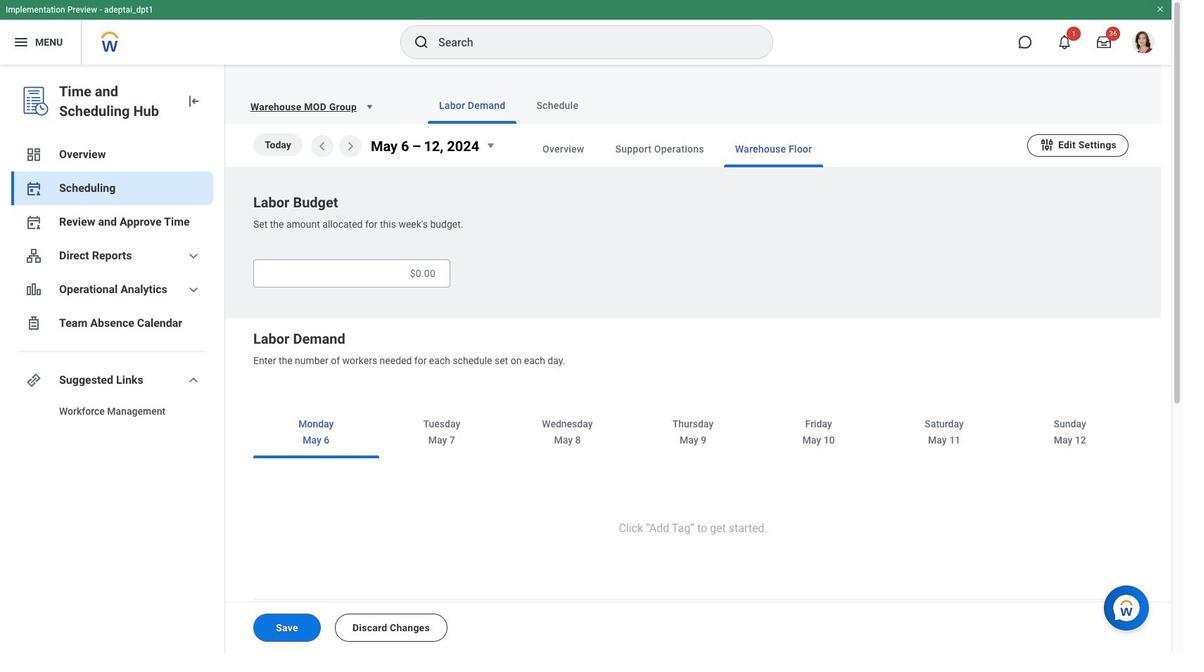 Task type: describe. For each thing, give the bounding box(es) containing it.
chevron down small image
[[185, 281, 202, 298]]

time and scheduling hub element
[[59, 82, 174, 121]]

chevron down small image for link icon
[[185, 372, 202, 389]]

navigation pane region
[[0, 65, 225, 654]]

link image
[[25, 372, 42, 389]]

inbox large image
[[1097, 35, 1111, 49]]

search image
[[413, 34, 430, 51]]

notifications large image
[[1057, 35, 1072, 49]]

transformation import image
[[185, 93, 202, 110]]

Search Workday  search field
[[438, 27, 744, 58]]

chevron down small image for view team icon at top
[[185, 248, 202, 265]]

insert row after image
[[265, 628, 279, 642]]

caret down small image
[[482, 137, 499, 154]]

0 vertical spatial tab list
[[400, 87, 1144, 124]]



Task type: vqa. For each thing, say whether or not it's contained in the screenshot.
text field
yes



Task type: locate. For each thing, give the bounding box(es) containing it.
None text field
[[253, 259, 450, 288]]

task timeoff image
[[25, 315, 42, 332]]

chevron right small image
[[342, 138, 359, 155]]

2 chevron down small image from the top
[[185, 372, 202, 389]]

view team image
[[25, 248, 42, 265]]

tab list
[[400, 87, 1144, 124], [503, 131, 1027, 167]]

configure image
[[1039, 137, 1055, 152]]

calendar user solid image down dashboard image
[[25, 180, 42, 197]]

calendar user solid image up view team icon at top
[[25, 214, 42, 231]]

0 vertical spatial chevron down small image
[[185, 248, 202, 265]]

dashboard image
[[25, 146, 42, 163]]

chevron left small image
[[314, 138, 331, 155]]

caret down small image
[[362, 100, 376, 114]]

2 calendar user solid image from the top
[[25, 214, 42, 231]]

close environment banner image
[[1156, 5, 1164, 13]]

banner
[[0, 0, 1171, 65]]

0 vertical spatial calendar user solid image
[[25, 180, 42, 197]]

profile logan mcneil image
[[1132, 31, 1155, 56]]

1 chevron down small image from the top
[[185, 248, 202, 265]]

chart image
[[25, 281, 42, 298]]

justify image
[[13, 34, 30, 51]]

calendar user solid image
[[25, 180, 42, 197], [25, 214, 42, 231]]

1 calendar user solid image from the top
[[25, 180, 42, 197]]

1 vertical spatial tab list
[[503, 131, 1027, 167]]

chevron down small image
[[185, 248, 202, 265], [185, 372, 202, 389]]

tab panel
[[225, 124, 1182, 654]]

1 vertical spatial chevron down small image
[[185, 372, 202, 389]]

1 vertical spatial calendar user solid image
[[25, 214, 42, 231]]



